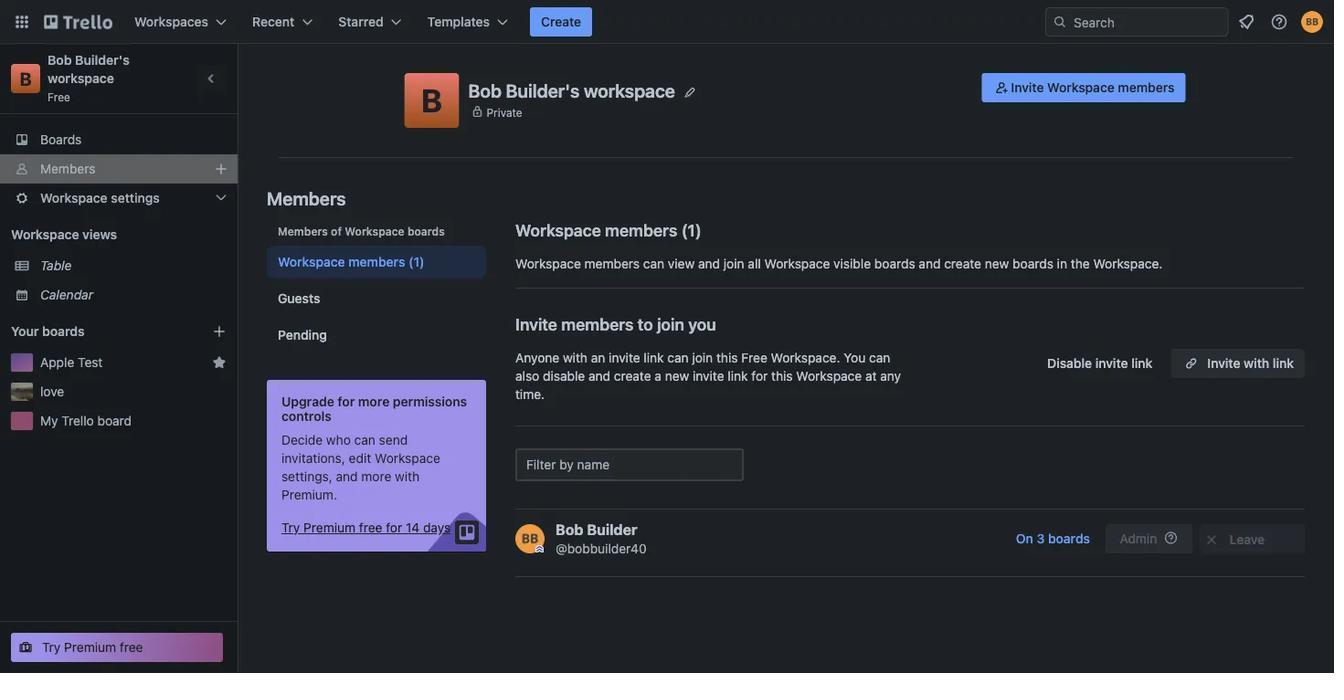 Task type: describe. For each thing, give the bounding box(es) containing it.
you
[[844, 350, 866, 366]]

free inside bob builder's workspace free
[[48, 90, 70, 103]]

for inside upgrade for more permissions controls decide who can send invitations, edit workspace settings, and more with premium.
[[338, 394, 355, 409]]

bob for bob builder's workspace free
[[48, 53, 72, 68]]

trello
[[62, 414, 94, 429]]

premium for try premium free for 14 days
[[304, 520, 356, 536]]

calendar link
[[40, 286, 227, 304]]

workspace inside anyone with an invite link can join this free workspace. you can also disable and create a new invite link for this workspace at any time.
[[796, 369, 862, 384]]

add board image
[[212, 324, 227, 339]]

1
[[688, 220, 695, 240]]

workspace views
[[11, 227, 117, 242]]

bob builder's workspace link
[[48, 53, 133, 86]]

invite for invite workspace members
[[1011, 80, 1044, 95]]

can up at
[[869, 350, 890, 366]]

try for try premium free
[[42, 640, 61, 655]]

controls
[[281, 409, 332, 424]]

your boards
[[11, 324, 85, 339]]

on
[[1016, 531, 1034, 547]]

members up invite members to join you on the top of the page
[[585, 256, 640, 271]]

free for try premium free
[[120, 640, 143, 655]]

sm image for leave link
[[1203, 531, 1221, 549]]

0 vertical spatial join
[[724, 256, 744, 271]]

a
[[655, 369, 662, 384]]

with inside upgrade for more permissions controls decide who can send invitations, edit workspace settings, and more with premium.
[[395, 469, 420, 484]]

starred button
[[327, 7, 413, 37]]

love
[[40, 384, 64, 399]]

1 horizontal spatial workspace.
[[1093, 256, 1163, 271]]

premium.
[[281, 488, 337, 503]]

admin button
[[1106, 525, 1193, 554]]

love link
[[40, 383, 227, 401]]

new inside anyone with an invite link can join this free workspace. you can also disable and create a new invite link for this workspace at any time.
[[665, 369, 689, 384]]

b link
[[11, 64, 40, 93]]

premium for try premium free
[[64, 640, 116, 655]]

workspace for bob builder's workspace
[[584, 80, 675, 101]]

0 horizontal spatial invite
[[609, 350, 640, 366]]

builder's for bob builder's workspace
[[506, 80, 580, 101]]

calendar
[[40, 287, 93, 303]]

b for b link
[[20, 68, 32, 89]]

workspace navigation collapse icon image
[[199, 66, 225, 91]]

anyone
[[515, 350, 560, 366]]

and right view
[[698, 256, 720, 271]]

at
[[865, 369, 877, 384]]

with for anyone
[[563, 350, 588, 366]]

workspace settings button
[[0, 184, 238, 213]]

disable invite link
[[1047, 356, 1153, 371]]

leave
[[1230, 532, 1265, 547]]

pending link
[[267, 319, 486, 352]]

workspaces
[[134, 14, 208, 29]]

sm image for invite workspace members 'button'
[[993, 79, 1011, 97]]

primary element
[[0, 0, 1334, 44]]

settings
[[111, 191, 160, 206]]

admin
[[1120, 531, 1157, 547]]

@bobbuilder40
[[556, 542, 647, 557]]

workspace inside popup button
[[40, 191, 108, 206]]

bob builder's workspace free
[[48, 53, 133, 103]]

boards up the '(1)'
[[408, 225, 445, 238]]

builder
[[587, 521, 638, 539]]

invite with link button
[[1171, 349, 1305, 378]]

your boards with 3 items element
[[11, 321, 185, 343]]

workspaces button
[[123, 7, 238, 37]]

members of workspace boards
[[278, 225, 445, 238]]

search image
[[1053, 15, 1067, 29]]

0 vertical spatial workspace members
[[515, 220, 677, 240]]

try for try premium free for 14 days
[[281, 520, 300, 536]]

on 3 boards
[[1016, 531, 1090, 547]]

my trello board link
[[40, 412, 227, 430]]

templates button
[[416, 7, 519, 37]]

disable
[[543, 369, 585, 384]]

and inside upgrade for more permissions controls decide who can send invitations, edit workspace settings, and more with premium.
[[336, 469, 358, 484]]

members down members of workspace boards at the left of page
[[348, 255, 405, 270]]

invite with link
[[1208, 356, 1294, 371]]

pending
[[278, 328, 327, 343]]

3
[[1037, 531, 1045, 547]]

1 vertical spatial more
[[361, 469, 392, 484]]

try premium free for 14 days
[[281, 520, 451, 536]]

days
[[423, 520, 451, 536]]

bob builder's workspace
[[468, 80, 675, 101]]

0 vertical spatial more
[[358, 394, 390, 409]]

the
[[1071, 256, 1090, 271]]

for inside button
[[386, 520, 402, 536]]

table
[[40, 258, 72, 273]]

invite members to join you
[[515, 314, 716, 334]]

test
[[78, 355, 103, 370]]

can inside upgrade for more permissions controls decide who can send invitations, edit workspace settings, and more with premium.
[[354, 433, 376, 448]]

0 vertical spatial members
[[40, 161, 95, 176]]

any
[[880, 369, 901, 384]]

1 horizontal spatial create
[[944, 256, 982, 271]]

workspace members can view and join all workspace visible boards and create new boards in the workspace.
[[515, 256, 1163, 271]]

join inside anyone with an invite link can join this free workspace. you can also disable and create a new invite link for this workspace at any time.
[[692, 350, 713, 366]]

0 notifications image
[[1236, 11, 1258, 33]]

try premium free
[[42, 640, 143, 655]]

bob for bob builder's workspace
[[468, 80, 502, 101]]

in
[[1057, 256, 1067, 271]]

starred
[[338, 14, 384, 29]]

time.
[[515, 387, 545, 402]]

)
[[695, 220, 702, 240]]

invitations,
[[281, 451, 345, 466]]



Task type: locate. For each thing, give the bounding box(es) containing it.
invite inside button
[[1096, 356, 1128, 371]]

sm image inside leave link
[[1203, 531, 1221, 549]]

sm image inside invite workspace members 'button'
[[993, 79, 1011, 97]]

join
[[724, 256, 744, 271], [657, 314, 685, 334], [692, 350, 713, 366]]

1 horizontal spatial try
[[281, 520, 300, 536]]

bob inside bob builder @bobbuilder40
[[556, 521, 584, 539]]

0 horizontal spatial free
[[120, 640, 143, 655]]

apple
[[40, 355, 74, 370]]

bob up private
[[468, 80, 502, 101]]

table link
[[40, 257, 227, 275]]

sm image
[[993, 79, 1011, 97], [1203, 531, 1221, 549]]

guests link
[[267, 282, 486, 315]]

decide
[[281, 433, 323, 448]]

bob
[[48, 53, 72, 68], [468, 80, 502, 101], [556, 521, 584, 539]]

0 vertical spatial workspace.
[[1093, 256, 1163, 271]]

workspace. left the you
[[771, 350, 840, 366]]

view
[[668, 256, 695, 271]]

and
[[698, 256, 720, 271], [919, 256, 941, 271], [589, 369, 611, 384], [336, 469, 358, 484]]

0 vertical spatial bob
[[48, 53, 72, 68]]

invite right a
[[693, 369, 724, 384]]

0 vertical spatial builder's
[[75, 53, 130, 68]]

b inside button
[[421, 81, 442, 119]]

1 horizontal spatial b
[[421, 81, 442, 119]]

2 horizontal spatial join
[[724, 256, 744, 271]]

1 horizontal spatial invite
[[693, 369, 724, 384]]

on 3 boards link
[[1008, 525, 1099, 554]]

invite
[[609, 350, 640, 366], [1096, 356, 1128, 371], [693, 369, 724, 384]]

who
[[326, 433, 351, 448]]

bob inside bob builder's workspace free
[[48, 53, 72, 68]]

0 horizontal spatial b
[[20, 68, 32, 89]]

0 vertical spatial create
[[944, 256, 982, 271]]

0 horizontal spatial join
[[657, 314, 685, 334]]

0 horizontal spatial workspace
[[48, 71, 114, 86]]

1 vertical spatial free
[[120, 640, 143, 655]]

with inside anyone with an invite link can join this free workspace. you can also disable and create a new invite link for this workspace at any time.
[[563, 350, 588, 366]]

and down edit
[[336, 469, 358, 484]]

with inside invite with link button
[[1244, 356, 1270, 371]]

also
[[515, 369, 539, 384]]

0 horizontal spatial sm image
[[993, 79, 1011, 97]]

Search field
[[1067, 8, 1227, 36]]

disable invite link button
[[1036, 349, 1164, 378]]

invite workspace members
[[1011, 80, 1175, 95]]

anyone with an invite link can join this free workspace. you can also disable and create a new invite link for this workspace at any time.
[[515, 350, 901, 402]]

members link
[[0, 154, 238, 184]]

0 vertical spatial invite
[[1011, 80, 1044, 95]]

invite workspace members button
[[982, 73, 1186, 102]]

back to home image
[[44, 7, 112, 37]]

1 horizontal spatial new
[[985, 256, 1009, 271]]

b button
[[404, 73, 459, 128]]

members
[[1118, 80, 1175, 95], [605, 220, 677, 240], [348, 255, 405, 270], [585, 256, 640, 271], [561, 314, 634, 334]]

permissions
[[393, 394, 467, 409]]

boards up apple
[[42, 324, 85, 339]]

more down edit
[[361, 469, 392, 484]]

workspace inside bob builder's workspace free
[[48, 71, 114, 86]]

1 vertical spatial create
[[614, 369, 651, 384]]

for
[[752, 369, 768, 384], [338, 394, 355, 409], [386, 520, 402, 536]]

1 horizontal spatial with
[[563, 350, 588, 366]]

open information menu image
[[1270, 13, 1289, 31]]

boards
[[40, 132, 82, 147]]

try premium free for 14 days button
[[281, 519, 451, 537]]

can
[[643, 256, 665, 271], [668, 350, 689, 366], [869, 350, 890, 366], [354, 433, 376, 448]]

workspace members left ( on the right top of the page
[[515, 220, 677, 240]]

2 horizontal spatial for
[[752, 369, 768, 384]]

try premium free button
[[11, 633, 223, 663]]

0 horizontal spatial premium
[[64, 640, 116, 655]]

apple test
[[40, 355, 103, 370]]

1 horizontal spatial premium
[[304, 520, 356, 536]]

link
[[644, 350, 664, 366], [1132, 356, 1153, 371], [1273, 356, 1294, 371], [728, 369, 748, 384]]

free for try premium free for 14 days
[[359, 520, 382, 536]]

1 horizontal spatial free
[[359, 520, 382, 536]]

workspace settings
[[40, 191, 160, 206]]

workspace members down of
[[278, 255, 405, 270]]

workspace. inside anyone with an invite link can join this free workspace. you can also disable and create a new invite link for this workspace at any time.
[[771, 350, 840, 366]]

private
[[487, 106, 522, 119]]

views
[[82, 227, 117, 242]]

apple test link
[[40, 354, 205, 372]]

members up of
[[267, 187, 346, 209]]

1 vertical spatial this
[[771, 369, 793, 384]]

and down an
[[589, 369, 611, 384]]

workspace for bob builder's workspace free
[[48, 71, 114, 86]]

0 vertical spatial new
[[985, 256, 1009, 271]]

bob builder @bobbuilder40
[[556, 521, 647, 557]]

invite inside button
[[1208, 356, 1241, 371]]

all
[[748, 256, 761, 271]]

invite
[[1011, 80, 1044, 95], [515, 314, 557, 334], [1208, 356, 1241, 371]]

Filter by name text field
[[515, 449, 744, 482]]

join left all
[[724, 256, 744, 271]]

workspace
[[48, 71, 114, 86], [584, 80, 675, 101]]

invite right an
[[609, 350, 640, 366]]

your
[[11, 324, 39, 339]]

1 vertical spatial bob
[[468, 80, 502, 101]]

0 horizontal spatial bob
[[48, 53, 72, 68]]

to
[[638, 314, 653, 334]]

members up an
[[561, 314, 634, 334]]

workspace. right the
[[1093, 256, 1163, 271]]

0 vertical spatial free
[[48, 90, 70, 103]]

1 horizontal spatial sm image
[[1203, 531, 1221, 549]]

1 vertical spatial invite
[[515, 314, 557, 334]]

members left of
[[278, 225, 328, 238]]

0 horizontal spatial with
[[395, 469, 420, 484]]

1 vertical spatial try
[[42, 640, 61, 655]]

with for invite
[[1244, 356, 1270, 371]]

board
[[97, 414, 132, 429]]

1 vertical spatial members
[[267, 187, 346, 209]]

workspace members
[[515, 220, 677, 240], [278, 255, 405, 270]]

more up send
[[358, 394, 390, 409]]

premium
[[304, 520, 356, 536], [64, 640, 116, 655]]

upgrade
[[281, 394, 334, 409]]

2 horizontal spatial invite
[[1096, 356, 1128, 371]]

1 vertical spatial new
[[665, 369, 689, 384]]

members down search field
[[1118, 80, 1175, 95]]

recent button
[[241, 7, 324, 37]]

2 vertical spatial members
[[278, 225, 328, 238]]

1 horizontal spatial workspace members
[[515, 220, 677, 240]]

create
[[944, 256, 982, 271], [614, 369, 651, 384]]

my trello board
[[40, 414, 132, 429]]

1 horizontal spatial workspace
[[584, 80, 675, 101]]

create
[[541, 14, 581, 29]]

0 horizontal spatial free
[[48, 90, 70, 103]]

(1)
[[409, 255, 425, 270]]

bob builder (bobbuilder40) image
[[1301, 11, 1323, 33]]

can up edit
[[354, 433, 376, 448]]

more
[[358, 394, 390, 409], [361, 469, 392, 484]]

bob for bob builder @bobbuilder40
[[556, 521, 584, 539]]

builder's for bob builder's workspace free
[[75, 53, 130, 68]]

1 horizontal spatial for
[[386, 520, 402, 536]]

bob right b link
[[48, 53, 72, 68]]

0 horizontal spatial new
[[665, 369, 689, 384]]

2 horizontal spatial invite
[[1208, 356, 1241, 371]]

an
[[591, 350, 605, 366]]

boards
[[408, 225, 445, 238], [875, 256, 915, 271], [1013, 256, 1054, 271], [42, 324, 85, 339], [1048, 531, 1090, 547]]

b left private
[[421, 81, 442, 119]]

recent
[[252, 14, 295, 29]]

create inside anyone with an invite link can join this free workspace. you can also disable and create a new invite link for this workspace at any time.
[[614, 369, 651, 384]]

1 horizontal spatial bob
[[468, 80, 502, 101]]

edit
[[349, 451, 371, 466]]

new left in
[[985, 256, 1009, 271]]

create button
[[530, 7, 592, 37]]

try
[[281, 520, 300, 536], [42, 640, 61, 655]]

can left view
[[643, 256, 665, 271]]

0 horizontal spatial try
[[42, 640, 61, 655]]

14
[[406, 520, 420, 536]]

0 vertical spatial this
[[717, 350, 738, 366]]

workspace inside upgrade for more permissions controls decide who can send invitations, edit workspace settings, and more with premium.
[[375, 451, 440, 466]]

members
[[40, 161, 95, 176], [267, 187, 346, 209], [278, 225, 328, 238]]

this member is an admin of this workspace. image
[[536, 546, 544, 554]]

for inside anyone with an invite link can join this free workspace. you can also disable and create a new invite link for this workspace at any time.
[[752, 369, 768, 384]]

1 vertical spatial builder's
[[506, 80, 580, 101]]

0 horizontal spatial builder's
[[75, 53, 130, 68]]

settings,
[[281, 469, 332, 484]]

join right to
[[657, 314, 685, 334]]

2 vertical spatial bob
[[556, 521, 584, 539]]

2 vertical spatial invite
[[1208, 356, 1241, 371]]

0 horizontal spatial workspace.
[[771, 350, 840, 366]]

1 vertical spatial workspace members
[[278, 255, 405, 270]]

0 horizontal spatial create
[[614, 369, 651, 384]]

b for 'b' button at the left top of page
[[421, 81, 442, 119]]

0 horizontal spatial this
[[717, 350, 738, 366]]

templates
[[427, 14, 490, 29]]

1 horizontal spatial join
[[692, 350, 713, 366]]

0 vertical spatial free
[[359, 520, 382, 536]]

leave link
[[1200, 525, 1305, 554]]

b left bob builder's workspace free
[[20, 68, 32, 89]]

0 vertical spatial for
[[752, 369, 768, 384]]

1 vertical spatial workspace.
[[771, 350, 840, 366]]

0 horizontal spatial invite
[[515, 314, 557, 334]]

1 vertical spatial free
[[741, 350, 768, 366]]

join down you on the top
[[692, 350, 713, 366]]

1 horizontal spatial invite
[[1011, 80, 1044, 95]]

can down you on the top
[[668, 350, 689, 366]]

workspace.
[[1093, 256, 1163, 271], [771, 350, 840, 366]]

bob up @bobbuilder40
[[556, 521, 584, 539]]

1 horizontal spatial builder's
[[506, 80, 580, 101]]

free
[[48, 90, 70, 103], [741, 350, 768, 366]]

(
[[681, 220, 688, 240]]

0 vertical spatial premium
[[304, 520, 356, 536]]

2 vertical spatial for
[[386, 520, 402, 536]]

0 horizontal spatial for
[[338, 394, 355, 409]]

invite right disable
[[1096, 356, 1128, 371]]

2 vertical spatial join
[[692, 350, 713, 366]]

1 horizontal spatial free
[[741, 350, 768, 366]]

0 vertical spatial try
[[281, 520, 300, 536]]

new right a
[[665, 369, 689, 384]]

builder's
[[75, 53, 130, 68], [506, 80, 580, 101]]

1 vertical spatial for
[[338, 394, 355, 409]]

1 vertical spatial sm image
[[1203, 531, 1221, 549]]

builder's down back to home image
[[75, 53, 130, 68]]

1 vertical spatial join
[[657, 314, 685, 334]]

and right visible
[[919, 256, 941, 271]]

send
[[379, 433, 408, 448]]

of
[[331, 225, 342, 238]]

invite for invite members to join you
[[515, 314, 557, 334]]

you
[[688, 314, 716, 334]]

1 vertical spatial premium
[[64, 640, 116, 655]]

free inside anyone with an invite link can join this free workspace. you can also disable and create a new invite link for this workspace at any time.
[[741, 350, 768, 366]]

workspace down 'primary' element on the top of the page
[[584, 80, 675, 101]]

upgrade for more permissions controls decide who can send invitations, edit workspace settings, and more with premium.
[[281, 394, 467, 503]]

builder's up private
[[506, 80, 580, 101]]

guests
[[278, 291, 320, 306]]

and inside anyone with an invite link can join this free workspace. you can also disable and create a new invite link for this workspace at any time.
[[589, 369, 611, 384]]

1 horizontal spatial this
[[771, 369, 793, 384]]

0 horizontal spatial workspace members
[[278, 255, 405, 270]]

workspace inside 'button'
[[1047, 80, 1115, 95]]

0 vertical spatial sm image
[[993, 79, 1011, 97]]

2 horizontal spatial bob
[[556, 521, 584, 539]]

my
[[40, 414, 58, 429]]

starred icon image
[[212, 356, 227, 370]]

boards right visible
[[875, 256, 915, 271]]

members left ( on the right top of the page
[[605, 220, 677, 240]]

invite inside 'button'
[[1011, 80, 1044, 95]]

workspace right b link
[[48, 71, 114, 86]]

disable
[[1047, 356, 1092, 371]]

boards right the 3
[[1048, 531, 1090, 547]]

boards link
[[0, 125, 238, 154]]

invite for invite with link
[[1208, 356, 1241, 371]]

boards left in
[[1013, 256, 1054, 271]]

visible
[[834, 256, 871, 271]]

members down boards in the top of the page
[[40, 161, 95, 176]]

members inside invite workspace members 'button'
[[1118, 80, 1175, 95]]

builder's inside bob builder's workspace free
[[75, 53, 130, 68]]

2 horizontal spatial with
[[1244, 356, 1270, 371]]



Task type: vqa. For each thing, say whether or not it's contained in the screenshot.
Project Plan
no



